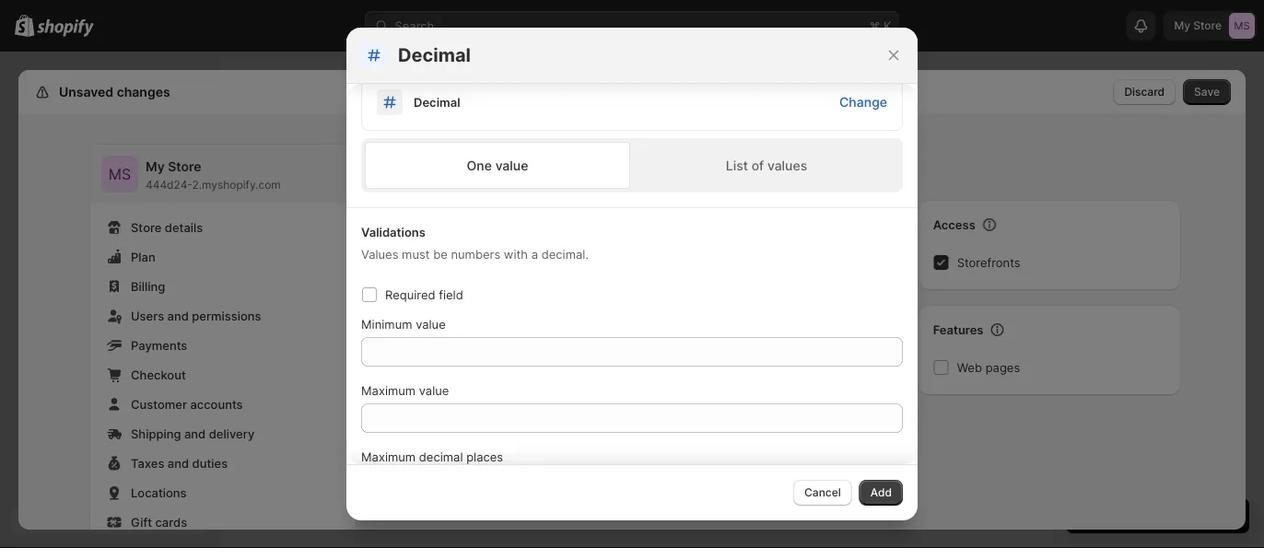 Task type: locate. For each thing, give the bounding box(es) containing it.
taxes and duties link
[[101, 451, 345, 477]]

and down customer accounts
[[184, 427, 206, 441]]

1 vertical spatial maximum
[[361, 450, 416, 464]]

2.myshopify.com
[[192, 178, 281, 192]]

changes
[[117, 84, 170, 100]]

settings dialog
[[18, 70, 1246, 549]]

settings
[[55, 84, 108, 100]]

value up maximum decimal places
[[419, 384, 449, 398]]

1 vertical spatial store
[[131, 220, 162, 235]]

discard button
[[1114, 79, 1176, 105]]

one value button
[[365, 142, 631, 189]]

and
[[167, 309, 189, 323], [184, 427, 206, 441], [168, 456, 189, 471]]

add for add
[[871, 486, 892, 500]]

maximum value
[[361, 384, 449, 398]]

and right 'taxes'
[[168, 456, 189, 471]]

storefronts
[[958, 255, 1021, 270]]

add metaobject definition
[[408, 154, 642, 176]]

⌘
[[870, 18, 881, 33]]

type: fabric
[[393, 287, 464, 301]]

locations link
[[101, 480, 345, 506]]

validations
[[361, 225, 426, 239]]

validations values must be numbers with a decimal.
[[361, 225, 589, 261]]

value for minimum value
[[416, 317, 446, 331]]

payments link
[[101, 333, 345, 359]]

and for taxes
[[168, 456, 189, 471]]

features
[[934, 323, 984, 337]]

web
[[958, 360, 983, 375]]

minimum value
[[361, 317, 446, 331]]

value for maximum value
[[419, 384, 449, 398]]

444d24-
[[146, 178, 192, 192]]

0 vertical spatial value
[[496, 158, 529, 173]]

add right cancel
[[871, 486, 892, 500]]

maximum
[[361, 384, 416, 398], [361, 450, 416, 464]]

plan link
[[101, 244, 345, 270]]

maximum for maximum decimal places
[[361, 450, 416, 464]]

cards
[[155, 515, 187, 530]]

store up plan
[[131, 220, 162, 235]]

None text field
[[361, 337, 904, 367]]

none text field inside the decimal "dialog"
[[361, 404, 904, 433]]

add button
[[860, 480, 904, 506]]

decimal
[[398, 44, 471, 66], [414, 95, 461, 109]]

1 vertical spatial value
[[416, 317, 446, 331]]

shipping and delivery
[[131, 427, 255, 441]]

name
[[393, 217, 426, 231]]

unsaved
[[59, 84, 114, 100]]

2 vertical spatial and
[[168, 456, 189, 471]]

value down the required field
[[416, 317, 446, 331]]

store
[[168, 159, 202, 175], [131, 220, 162, 235]]

change
[[840, 94, 888, 110]]

value inside button
[[496, 158, 529, 173]]

0 vertical spatial maximum
[[361, 384, 416, 398]]

my
[[146, 159, 165, 175]]

0 vertical spatial decimal
[[398, 44, 471, 66]]

add left one
[[408, 154, 444, 176]]

add inside button
[[871, 486, 892, 500]]

values
[[768, 158, 808, 173]]

users and permissions
[[131, 309, 261, 323]]

fabric
[[431, 287, 464, 301]]

customer accounts link
[[101, 392, 345, 418]]

billing link
[[101, 274, 345, 300]]

my store 444d24-2.myshopify.com
[[146, 159, 281, 192]]

0 vertical spatial and
[[167, 309, 189, 323]]

discard
[[1125, 85, 1165, 99]]

maximum left "decimal"
[[361, 450, 416, 464]]

0 vertical spatial store
[[168, 159, 202, 175]]

metaobject
[[449, 154, 551, 176]]

1 maximum from the top
[[361, 384, 416, 398]]

None text field
[[361, 404, 904, 433]]

0 vertical spatial add
[[408, 154, 444, 176]]

list
[[726, 158, 749, 173]]

1 horizontal spatial store
[[168, 159, 202, 175]]

billing
[[131, 279, 165, 294]]

0 horizontal spatial add
[[408, 154, 444, 176]]

store up "444d24-"
[[168, 159, 202, 175]]

add inside settings 'dialog'
[[408, 154, 444, 176]]

and right users
[[167, 309, 189, 323]]

taxes
[[131, 456, 164, 471]]

a
[[532, 247, 538, 261]]

1 vertical spatial and
[[184, 427, 206, 441]]

add
[[408, 154, 444, 176], [871, 486, 892, 500]]

2 vertical spatial value
[[419, 384, 449, 398]]

checkout link
[[101, 362, 345, 388]]

value right one
[[496, 158, 529, 173]]

maximum down minimum
[[361, 384, 416, 398]]

save button
[[1184, 79, 1232, 105]]

duties
[[192, 456, 228, 471]]

my store image
[[101, 156, 138, 193]]

details
[[165, 220, 203, 235]]

value
[[496, 158, 529, 173], [416, 317, 446, 331], [419, 384, 449, 398]]

one
[[467, 158, 492, 173]]

fabric.decimal button
[[378, 373, 904, 429]]

none text field inside the decimal "dialog"
[[361, 337, 904, 367]]

1 vertical spatial add
[[871, 486, 892, 500]]

be
[[433, 247, 448, 261]]

1 horizontal spatial add
[[871, 486, 892, 500]]

access
[[934, 218, 976, 232]]

2 maximum from the top
[[361, 450, 416, 464]]

decimal
[[419, 450, 463, 464]]



Task type: describe. For each thing, give the bounding box(es) containing it.
store inside my store 444d24-2.myshopify.com
[[168, 159, 202, 175]]

fabric.decimal
[[485, 405, 565, 419]]

of
[[752, 158, 765, 173]]

and for users
[[167, 309, 189, 323]]

customer accounts
[[131, 397, 243, 412]]

0 horizontal spatial store
[[131, 220, 162, 235]]

accounts
[[190, 397, 243, 412]]

maximum for maximum value
[[361, 384, 416, 398]]

list of values
[[726, 158, 808, 173]]

cancel button
[[794, 480, 853, 506]]

decimal.
[[542, 247, 589, 261]]

value for one value
[[496, 158, 529, 173]]

and for shipping
[[184, 427, 206, 441]]

required
[[385, 288, 436, 302]]

definition
[[556, 154, 642, 176]]

values
[[361, 247, 399, 261]]

list of values button
[[634, 142, 900, 189]]

shipping and delivery link
[[101, 421, 345, 447]]

⌘ k
[[870, 18, 892, 33]]

users
[[131, 309, 164, 323]]

web pages
[[958, 360, 1021, 375]]

add for add metaobject definition
[[408, 154, 444, 176]]

field
[[439, 288, 464, 302]]

gift cards link
[[101, 510, 345, 536]]

locations
[[131, 486, 187, 500]]

shopify image
[[37, 19, 94, 37]]

with
[[504, 247, 528, 261]]

required field
[[385, 288, 464, 302]]

1 vertical spatial decimal
[[414, 95, 461, 109]]

shipping
[[131, 427, 181, 441]]

gift cards
[[131, 515, 187, 530]]

customer
[[131, 397, 187, 412]]

k
[[884, 18, 892, 33]]

save
[[1195, 85, 1221, 99]]

unsaved changes
[[59, 84, 170, 100]]

decimal dialog
[[0, 0, 1265, 537]]

shop settings menu element
[[90, 145, 356, 549]]

users and permissions link
[[101, 303, 345, 329]]

minimum
[[361, 317, 413, 331]]

gift
[[131, 515, 152, 530]]

store details
[[131, 220, 203, 235]]

permissions
[[192, 309, 261, 323]]

type:
[[393, 287, 424, 301]]

numbers
[[451, 247, 501, 261]]

one value
[[467, 158, 529, 173]]

must
[[402, 247, 430, 261]]

checkout
[[131, 368, 186, 382]]

delivery
[[209, 427, 255, 441]]

maximum decimal places
[[361, 450, 503, 464]]

taxes and duties
[[131, 456, 228, 471]]

cancel
[[805, 486, 841, 500]]

store details link
[[101, 215, 345, 241]]

search
[[395, 18, 434, 33]]

places
[[467, 450, 503, 464]]

payments
[[131, 338, 187, 353]]

plan
[[131, 250, 156, 264]]

pages
[[986, 360, 1021, 375]]

ms button
[[101, 156, 138, 193]]



Task type: vqa. For each thing, say whether or not it's contained in the screenshot.
Search collections text box
no



